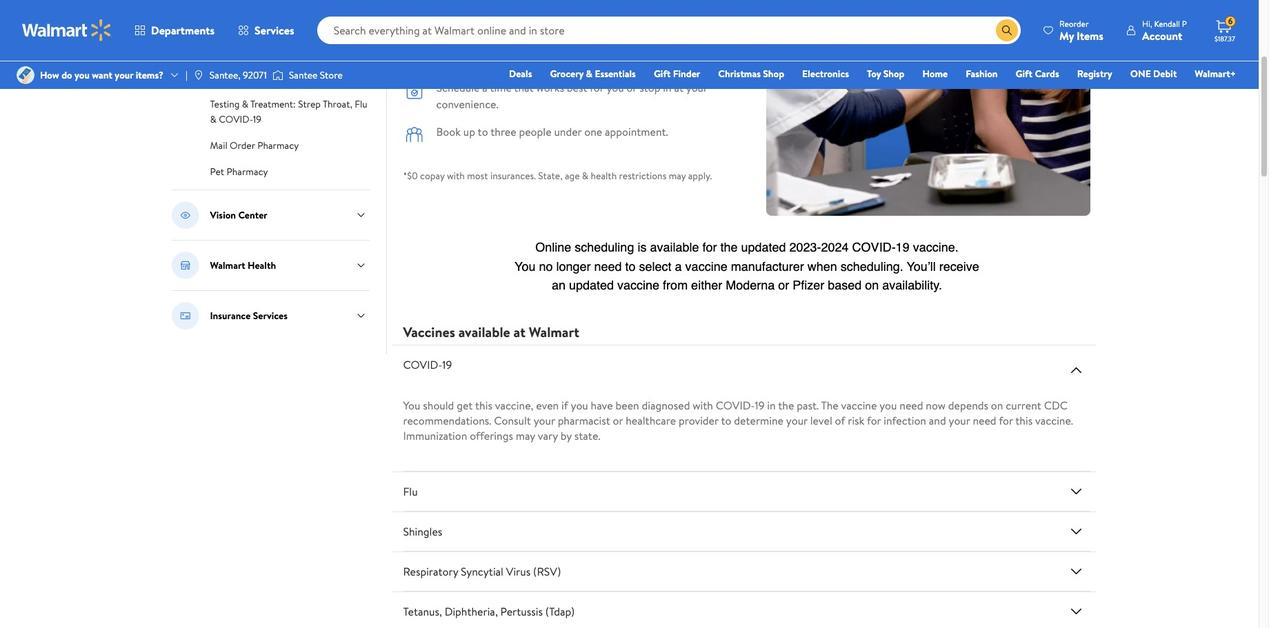 Task type: locate. For each thing, give the bounding box(es) containing it.
for inside schedule a time that works best for you or stop in at your convenience.
[[590, 80, 604, 95]]

of left the risk
[[835, 413, 845, 428]]

a inside find a pharmacy link
[[230, 19, 235, 32]]

& right 'grocery'
[[586, 67, 593, 81]]

at right stop
[[674, 80, 684, 95]]

a left the time
[[482, 80, 488, 95]]

0 vertical spatial to
[[475, 52, 485, 68]]

insurance
[[210, 309, 251, 323]]

vision center image
[[171, 201, 199, 229]]

with left the "most"
[[447, 169, 465, 183]]

services up prescriptions
[[255, 23, 294, 38]]

been
[[616, 398, 639, 413]]

schedule a time that works best for you or stop in at your convenience.
[[436, 80, 708, 112]]

state.
[[574, 428, 600, 444]]

1 horizontal spatial walmart
[[529, 323, 579, 342]]

that
[[514, 80, 534, 95]]

items
[[1077, 28, 1104, 43]]

0 vertical spatial vaccine
[[436, 52, 472, 68]]

your left "christmas" at top
[[686, 80, 708, 95]]

the
[[627, 36, 643, 51], [487, 52, 503, 68], [778, 398, 794, 413]]

with right diagnosed
[[693, 398, 713, 413]]

shop right toy
[[883, 67, 905, 81]]

Walmart Site-Wide search field
[[317, 17, 1021, 44]]

0 horizontal spatial at
[[514, 323, 526, 342]]

may left apply. on the top
[[669, 169, 686, 183]]

flu
[[506, 52, 518, 68]]

gift finder link
[[648, 66, 707, 81]]

covid- inside the testing & treatment: strep throat, flu & covid-19
[[219, 112, 253, 126]]

gift left cards on the right top of the page
[[1016, 67, 1033, 81]]

1 vertical spatial with
[[693, 398, 713, 413]]

|
[[186, 68, 188, 82]]

2 horizontal spatial the
[[778, 398, 794, 413]]

a for time
[[482, 80, 488, 95]]

1 vertical spatial in
[[767, 398, 776, 413]]

for right best in the left top of the page
[[590, 80, 604, 95]]

19 inside you should get this vaccine, even if you have been diagnosed with covid-19 in the past. the vaccine you need now depends on current cdc recommendations. consult your pharmacist or healthcare provider to determine your level of risk for infection and your need for this vaccine. immunization offerings may vary by state.
[[755, 398, 765, 413]]

or
[[627, 80, 637, 95], [613, 413, 623, 428]]

shingles
[[403, 524, 442, 540]]

19 up finder at the right top of the page
[[685, 36, 694, 51]]

respiratory
[[403, 564, 458, 580]]

your left if
[[534, 413, 555, 428]]

0 horizontal spatial  image
[[17, 66, 34, 84]]

0 vertical spatial services
[[255, 23, 294, 38]]

your right and
[[949, 413, 970, 428]]

at right available
[[514, 323, 526, 342]]

1 horizontal spatial at
[[674, 80, 684, 95]]

the left the 'past.'
[[778, 398, 794, 413]]

0 horizontal spatial shop
[[763, 67, 784, 81]]

hi, kendall p account
[[1142, 18, 1187, 43]]

for right the depends
[[999, 413, 1013, 428]]

find a pharmacy
[[210, 19, 278, 32]]

may left vary
[[516, 428, 535, 444]]

gift inside gift cards link
[[1016, 67, 1033, 81]]

a right "find"
[[230, 19, 235, 32]]

$4
[[210, 45, 221, 59]]

registry
[[1077, 67, 1112, 81]]

do
[[62, 68, 72, 82]]

0 vertical spatial or
[[627, 80, 637, 95]]

testing & treatment: strep throat, flu & covid-19 link
[[210, 96, 367, 126]]

you right if
[[571, 398, 588, 413]]

pharmacy down the testing & treatment: strep throat, flu & covid-19
[[257, 139, 299, 152]]

0 horizontal spatial in
[[663, 80, 672, 95]]

shop right "christmas" at top
[[763, 67, 784, 81]]

or left stop
[[627, 80, 637, 95]]

gift left finder at the right top of the page
[[654, 67, 671, 81]]

up
[[463, 124, 475, 139]]

0 horizontal spatial the
[[487, 52, 503, 68]]

of
[[515, 36, 525, 51], [835, 413, 845, 428]]

 image
[[272, 68, 283, 82]]

flu image
[[1068, 484, 1085, 500]]

in left the 'past.'
[[767, 398, 776, 413]]

schedule
[[436, 80, 480, 95]]

2 gift from the left
[[1016, 67, 1033, 81]]

a inside schedule a time that works best for you or stop in at your convenience.
[[482, 80, 488, 95]]

access a variety of immunizations, from the covid-19 vaccine to the flu shot & more. image
[[403, 35, 425, 57]]

& right 'testing'
[[242, 97, 248, 111]]

1 horizontal spatial with
[[693, 398, 713, 413]]

1 vertical spatial of
[[835, 413, 845, 428]]

0 vertical spatial may
[[669, 169, 686, 183]]

& inside access a variety of immunizations, from the covid-19 vaccine to the flu shot & more.
[[544, 52, 552, 68]]

0 horizontal spatial walmart
[[210, 259, 245, 272]]

christmas shop
[[718, 67, 784, 81]]

need left "now"
[[900, 398, 923, 413]]

19 left the 'past.'
[[755, 398, 765, 413]]

& right shot
[[544, 52, 552, 68]]

this left vaccine.
[[1016, 413, 1033, 428]]

2 vertical spatial a
[[482, 80, 488, 95]]

19 down vaccines
[[442, 357, 452, 373]]

0 vertical spatial in
[[663, 80, 672, 95]]

vaccine
[[436, 52, 472, 68], [841, 398, 877, 413]]

tetanus,
[[403, 604, 442, 620]]

1 horizontal spatial the
[[627, 36, 643, 51]]

fashion
[[966, 67, 998, 81]]

a for pharmacy
[[230, 19, 235, 32]]

0 vertical spatial of
[[515, 36, 525, 51]]

92071
[[243, 68, 267, 82]]

1 horizontal spatial vaccine
[[841, 398, 877, 413]]

0 horizontal spatial may
[[516, 428, 535, 444]]

1 horizontal spatial a
[[472, 36, 477, 51]]

flu up shingles at the left of page
[[403, 484, 418, 499]]

you left stop
[[607, 80, 624, 95]]

finder
[[673, 67, 700, 81]]

the right from
[[627, 36, 643, 51]]

this
[[475, 398, 492, 413], [1016, 413, 1033, 428]]

to right 'up'
[[478, 124, 488, 139]]

a
[[230, 19, 235, 32], [472, 36, 477, 51], [482, 80, 488, 95]]

one
[[584, 124, 602, 139]]

1 horizontal spatial this
[[1016, 413, 1033, 428]]

1 vertical spatial or
[[613, 413, 623, 428]]

to right provider
[[721, 413, 732, 428]]

1 vertical spatial flu
[[403, 484, 418, 499]]

vaccines
[[403, 323, 455, 342]]

to down variety
[[475, 52, 485, 68]]

gift inside gift finder link
[[654, 67, 671, 81]]

on
[[991, 398, 1003, 413]]

0 vertical spatial pharmacy
[[250, 71, 291, 85]]

respiratory syncytial virus (rsv) image
[[1068, 564, 1085, 580]]

2 vertical spatial the
[[778, 398, 794, 413]]

0 horizontal spatial gift
[[654, 67, 671, 81]]

pharmacy
[[237, 19, 278, 32]]

0 horizontal spatial flu
[[355, 97, 367, 111]]

*$0 copay with most insurances. state, age & health restrictions may apply.
[[403, 169, 712, 183]]

2 vertical spatial pharmacy
[[227, 165, 268, 179]]

pharmacy up treatment:
[[250, 71, 291, 85]]

healthcare
[[626, 413, 676, 428]]

walmart+ link
[[1189, 66, 1242, 81]]

in inside schedule a time that works best for you or stop in at your convenience.
[[663, 80, 672, 95]]

of up flu at the top left of page
[[515, 36, 525, 51]]

pharmacy down order
[[227, 165, 268, 179]]

0 horizontal spatial vaccine
[[436, 52, 472, 68]]

may
[[669, 169, 686, 183], [516, 428, 535, 444]]

19 down treatment:
[[253, 112, 262, 126]]

1 vertical spatial may
[[516, 428, 535, 444]]

variety
[[480, 36, 512, 51]]

from
[[601, 36, 625, 51]]

6 $187.37
[[1215, 15, 1235, 43]]

book up to three people under one appointment.
[[436, 124, 668, 139]]

1 vertical spatial walmart
[[529, 323, 579, 342]]

1 horizontal spatial of
[[835, 413, 845, 428]]

1 horizontal spatial shop
[[883, 67, 905, 81]]

0 horizontal spatial a
[[230, 19, 235, 32]]

your
[[115, 68, 133, 82], [686, 80, 708, 95], [534, 413, 555, 428], [786, 413, 808, 428], [949, 413, 970, 428]]

search icon image
[[1002, 25, 1013, 36]]

1 horizontal spatial in
[[767, 398, 776, 413]]

vision center
[[210, 208, 267, 222]]

2 horizontal spatial a
[[482, 80, 488, 95]]

provider
[[679, 413, 719, 428]]

debit
[[1153, 67, 1177, 81]]

prescriptions
[[223, 45, 278, 59]]

(rsv)
[[533, 564, 561, 580]]

0 vertical spatial the
[[627, 36, 643, 51]]

2 shop from the left
[[883, 67, 905, 81]]

under
[[554, 124, 582, 139]]

(tdap)
[[545, 604, 575, 620]]

1 vertical spatial a
[[472, 36, 477, 51]]

0 horizontal spatial with
[[447, 169, 465, 183]]

should
[[423, 398, 454, 413]]

0 horizontal spatial need
[[900, 398, 923, 413]]

*$0
[[403, 169, 418, 183]]

vaccine inside access a variety of immunizations, from the covid-19 vaccine to the flu shot & more.
[[436, 52, 472, 68]]

1 gift from the left
[[654, 67, 671, 81]]

1 horizontal spatial gift
[[1016, 67, 1033, 81]]

0 horizontal spatial for
[[590, 80, 604, 95]]

0 vertical spatial at
[[674, 80, 684, 95]]

one
[[1130, 67, 1151, 81]]

may inside you should get this vaccine, even if you have been diagnosed with covid-19 in the past. the vaccine you need now depends on current cdc recommendations. consult your pharmacist or healthcare provider to determine your level of risk for infection and your need for this vaccine. immunization offerings may vary by state.
[[516, 428, 535, 444]]

electronics
[[802, 67, 849, 81]]

the inside you should get this vaccine, even if you have been diagnosed with covid-19 in the past. the vaccine you need now depends on current cdc recommendations. consult your pharmacist or healthcare provider to determine your level of risk for infection and your need for this vaccine. immunization offerings may vary by state.
[[778, 398, 794, 413]]

shop
[[763, 67, 784, 81], [883, 67, 905, 81]]

walmart insurance services image
[[171, 302, 199, 330]]

covid- inside you should get this vaccine, even if you have been diagnosed with covid-19 in the past. the vaccine you need now depends on current cdc recommendations. consult your pharmacist or healthcare provider to determine your level of risk for infection and your need for this vaccine. immunization offerings may vary by state.
[[716, 398, 755, 413]]

0 horizontal spatial of
[[515, 36, 525, 51]]

in
[[663, 80, 672, 95], [767, 398, 776, 413]]

now
[[926, 398, 946, 413]]

this right get
[[475, 398, 492, 413]]

need left 'current'
[[973, 413, 997, 428]]

by
[[561, 428, 572, 444]]

gift
[[654, 67, 671, 81], [1016, 67, 1033, 81]]

vaccine right the
[[841, 398, 877, 413]]

items?
[[136, 68, 163, 82]]

a for variety
[[472, 36, 477, 51]]

christmas
[[718, 67, 761, 81]]

0 vertical spatial a
[[230, 19, 235, 32]]

in right stop
[[663, 80, 672, 95]]

need
[[900, 398, 923, 413], [973, 413, 997, 428]]

1 horizontal spatial  image
[[193, 70, 204, 81]]

1 vertical spatial services
[[253, 309, 288, 323]]

at inside schedule a time that works best for you or stop in at your convenience.
[[674, 80, 684, 95]]

0 horizontal spatial this
[[475, 398, 492, 413]]

pet
[[210, 165, 224, 179]]

1 vertical spatial vaccine
[[841, 398, 877, 413]]

&
[[544, 52, 552, 68], [586, 67, 593, 81], [242, 97, 248, 111], [210, 112, 216, 126], [582, 169, 589, 183]]

a inside access a variety of immunizations, from the covid-19 vaccine to the flu shot & more.
[[472, 36, 477, 51]]

the down variety
[[487, 52, 503, 68]]

vary
[[538, 428, 558, 444]]

time
[[490, 80, 512, 95]]

flu right throat,
[[355, 97, 367, 111]]

 image right |
[[193, 70, 204, 81]]

1 horizontal spatial or
[[627, 80, 637, 95]]

or left healthcare
[[613, 413, 623, 428]]

covid-19
[[403, 357, 452, 373]]

at
[[674, 80, 684, 95], [514, 323, 526, 342]]

 image left how
[[17, 66, 34, 84]]

a left variety
[[472, 36, 477, 51]]

to
[[475, 52, 485, 68], [478, 124, 488, 139], [721, 413, 732, 428]]

2 vertical spatial to
[[721, 413, 732, 428]]

services right insurance
[[253, 309, 288, 323]]

19
[[685, 36, 694, 51], [253, 112, 262, 126], [442, 357, 452, 373], [755, 398, 765, 413]]

for right the risk
[[867, 413, 881, 428]]

0 vertical spatial flu
[[355, 97, 367, 111]]

1 horizontal spatial need
[[973, 413, 997, 428]]

tetanus, diphtheria, pertussis (tdap) image
[[1068, 604, 1085, 620]]

strep
[[298, 97, 321, 111]]

 image
[[17, 66, 34, 84], [193, 70, 204, 81]]

0 horizontal spatial or
[[613, 413, 623, 428]]

book up to three people under one appointment. image
[[403, 123, 425, 146]]

grocery & essentials link
[[544, 66, 642, 81]]

1 horizontal spatial may
[[669, 169, 686, 183]]

vaccine down 'access'
[[436, 52, 472, 68]]

1 shop from the left
[[763, 67, 784, 81]]

pet pharmacy
[[210, 165, 268, 179]]

gift finder
[[654, 67, 700, 81]]



Task type: vqa. For each thing, say whether or not it's contained in the screenshot.
Schedule a time that works best for you or stop in at your convenience. image
yes



Task type: describe. For each thing, give the bounding box(es) containing it.
2 horizontal spatial for
[[999, 413, 1013, 428]]

reorder my items
[[1060, 18, 1104, 43]]

access
[[436, 36, 469, 51]]

services inside dropdown button
[[255, 23, 294, 38]]

stop
[[640, 80, 660, 95]]

you right do
[[75, 68, 90, 82]]

vaccine inside you should get this vaccine, even if you have been diagnosed with covid-19 in the past. the vaccine you need now depends on current cdc recommendations. consult your pharmacist or healthcare provider to determine your level of risk for infection and your need for this vaccine. immunization offerings may vary by state.
[[841, 398, 877, 413]]

three
[[491, 124, 516, 139]]

reorder
[[1060, 18, 1089, 29]]

 image for santee, 92071
[[193, 70, 204, 81]]

center
[[238, 208, 267, 222]]

apply.
[[688, 169, 712, 183]]

copay
[[420, 169, 445, 183]]

mail order pharmacy
[[210, 139, 299, 152]]

walmart image
[[22, 19, 112, 41]]

departments
[[151, 23, 215, 38]]

mail order pharmacy link
[[210, 137, 299, 152]]

cards
[[1035, 67, 1059, 81]]

cdc
[[1044, 398, 1068, 413]]

insurances.
[[490, 169, 536, 183]]

your right 'want'
[[115, 68, 133, 82]]

risk
[[848, 413, 865, 428]]

covid 19 image
[[1068, 362, 1085, 379]]

home link
[[916, 66, 954, 81]]

0 vertical spatial with
[[447, 169, 465, 183]]

shop for toy shop
[[883, 67, 905, 81]]

best
[[567, 80, 587, 95]]

walmart health image
[[171, 252, 199, 279]]

virus
[[506, 564, 531, 580]]

santee, 92071
[[210, 68, 267, 82]]

& inside "link"
[[586, 67, 593, 81]]

of inside access a variety of immunizations, from the covid-19 vaccine to the flu shot & more.
[[515, 36, 525, 51]]

deals
[[509, 67, 532, 81]]

vaccine.
[[1035, 413, 1073, 428]]

$4 prescriptions link
[[210, 43, 278, 59]]

santee store
[[289, 68, 343, 82]]

if
[[562, 398, 568, 413]]

with inside you should get this vaccine, even if you have been diagnosed with covid-19 in the past. the vaccine you need now depends on current cdc recommendations. consult your pharmacist or healthcare provider to determine your level of risk for infection and your need for this vaccine. immunization offerings may vary by state.
[[693, 398, 713, 413]]

state,
[[538, 169, 563, 183]]

depends
[[948, 398, 989, 413]]

1 vertical spatial to
[[478, 124, 488, 139]]

shingles image
[[1068, 524, 1085, 540]]

specialty pharmacy
[[210, 71, 291, 85]]

restrictions
[[619, 169, 667, 183]]

one debit
[[1130, 67, 1177, 81]]

flu inside the testing & treatment: strep throat, flu & covid-19
[[355, 97, 367, 111]]

p
[[1182, 18, 1187, 29]]

covid- inside access a variety of immunizations, from the covid-19 vaccine to the flu shot & more.
[[646, 36, 685, 51]]

0 vertical spatial walmart
[[210, 259, 245, 272]]

pertussis
[[500, 604, 543, 620]]

works
[[536, 80, 564, 95]]

pharmacy for pet pharmacy
[[227, 165, 268, 179]]

of inside you should get this vaccine, even if you have been diagnosed with covid-19 in the past. the vaccine you need now depends on current cdc recommendations. consult your pharmacist or healthcare provider to determine your level of risk for infection and your need for this vaccine. immunization offerings may vary by state.
[[835, 413, 845, 428]]

recommendations.
[[403, 413, 491, 428]]

gift for gift finder
[[654, 67, 671, 81]]

santee,
[[210, 68, 241, 82]]

fashion link
[[960, 66, 1004, 81]]

specialty
[[210, 71, 248, 85]]

19 inside the testing & treatment: strep throat, flu & covid-19
[[253, 112, 262, 126]]

kendall
[[1154, 18, 1180, 29]]

& down 'testing'
[[210, 112, 216, 126]]

gift for gift cards
[[1016, 67, 1033, 81]]

account
[[1142, 28, 1182, 43]]

shop for christmas shop
[[763, 67, 784, 81]]

store
[[320, 68, 343, 82]]

pharmacy for specialty pharmacy
[[250, 71, 291, 85]]

people
[[519, 124, 552, 139]]

diphtheria,
[[445, 604, 498, 620]]

have
[[591, 398, 613, 413]]

in inside you should get this vaccine, even if you have been diagnosed with covid-19 in the past. the vaccine you need now depends on current cdc recommendations. consult your pharmacist or healthcare provider to determine your level of risk for infection and your need for this vaccine. immunization offerings may vary by state.
[[767, 398, 776, 413]]

19 inside access a variety of immunizations, from the covid-19 vaccine to the flu shot & more.
[[685, 36, 694, 51]]

your inside schedule a time that works best for you or stop in at your convenience.
[[686, 80, 708, 95]]

tetanus, diphtheria, pertussis (tdap)
[[403, 604, 575, 620]]

or inside you should get this vaccine, even if you have been diagnosed with covid-19 in the past. the vaccine you need now depends on current cdc recommendations. consult your pharmacist or healthcare provider to determine your level of risk for infection and your need for this vaccine. immunization offerings may vary by state.
[[613, 413, 623, 428]]

1 horizontal spatial flu
[[403, 484, 418, 499]]

book
[[436, 124, 461, 139]]

find
[[210, 19, 228, 32]]

pharmacist
[[558, 413, 610, 428]]

1 horizontal spatial for
[[867, 413, 881, 428]]

Search search field
[[317, 17, 1021, 44]]

to inside you should get this vaccine, even if you have been diagnosed with covid-19 in the past. the vaccine you need now depends on current cdc recommendations. consult your pharmacist or healthcare provider to determine your level of risk for infection and your need for this vaccine. immunization offerings may vary by state.
[[721, 413, 732, 428]]

grocery
[[550, 67, 584, 81]]

infection
[[884, 413, 926, 428]]

mail
[[210, 139, 227, 152]]

1 vertical spatial pharmacy
[[257, 139, 299, 152]]

you inside schedule a time that works best for you or stop in at your convenience.
[[607, 80, 624, 95]]

1 vertical spatial at
[[514, 323, 526, 342]]

6
[[1228, 15, 1233, 27]]

testing & treatment: strep throat, flu & covid-19
[[210, 97, 367, 126]]

essentials
[[595, 67, 636, 81]]

vaccine,
[[495, 398, 534, 413]]

walmart health
[[210, 259, 276, 272]]

current
[[1006, 398, 1041, 413]]

& right 'age'
[[582, 169, 589, 183]]

electronics link
[[796, 66, 855, 81]]

 image for how do you want your items?
[[17, 66, 34, 84]]

deals link
[[503, 66, 538, 81]]

departments button
[[123, 14, 226, 47]]

pet pharmacy link
[[210, 163, 268, 179]]

immunizations,
[[528, 36, 599, 51]]

your left the level
[[786, 413, 808, 428]]

immunization
[[403, 428, 467, 444]]

how
[[40, 68, 59, 82]]

my
[[1060, 28, 1074, 43]]

toy
[[867, 67, 881, 81]]

offerings
[[470, 428, 513, 444]]

or inside schedule a time that works best for you or stop in at your convenience.
[[627, 80, 637, 95]]

schedule a time that works best for you or stop in at your convenience. image
[[403, 79, 425, 101]]

$4 prescriptions
[[210, 45, 278, 59]]

to inside access a variety of immunizations, from the covid-19 vaccine to the flu shot & more.
[[475, 52, 485, 68]]

1 vertical spatial the
[[487, 52, 503, 68]]

you right the risk
[[880, 398, 897, 413]]

santee
[[289, 68, 318, 82]]

health
[[591, 169, 617, 183]]

walmart+
[[1195, 67, 1236, 81]]

want
[[92, 68, 112, 82]]

hi,
[[1142, 18, 1152, 29]]

available
[[459, 323, 510, 342]]

christmas shop link
[[712, 66, 791, 81]]

even
[[536, 398, 559, 413]]

respiratory syncytial virus (rsv)
[[403, 564, 561, 580]]

registry link
[[1071, 66, 1119, 81]]



